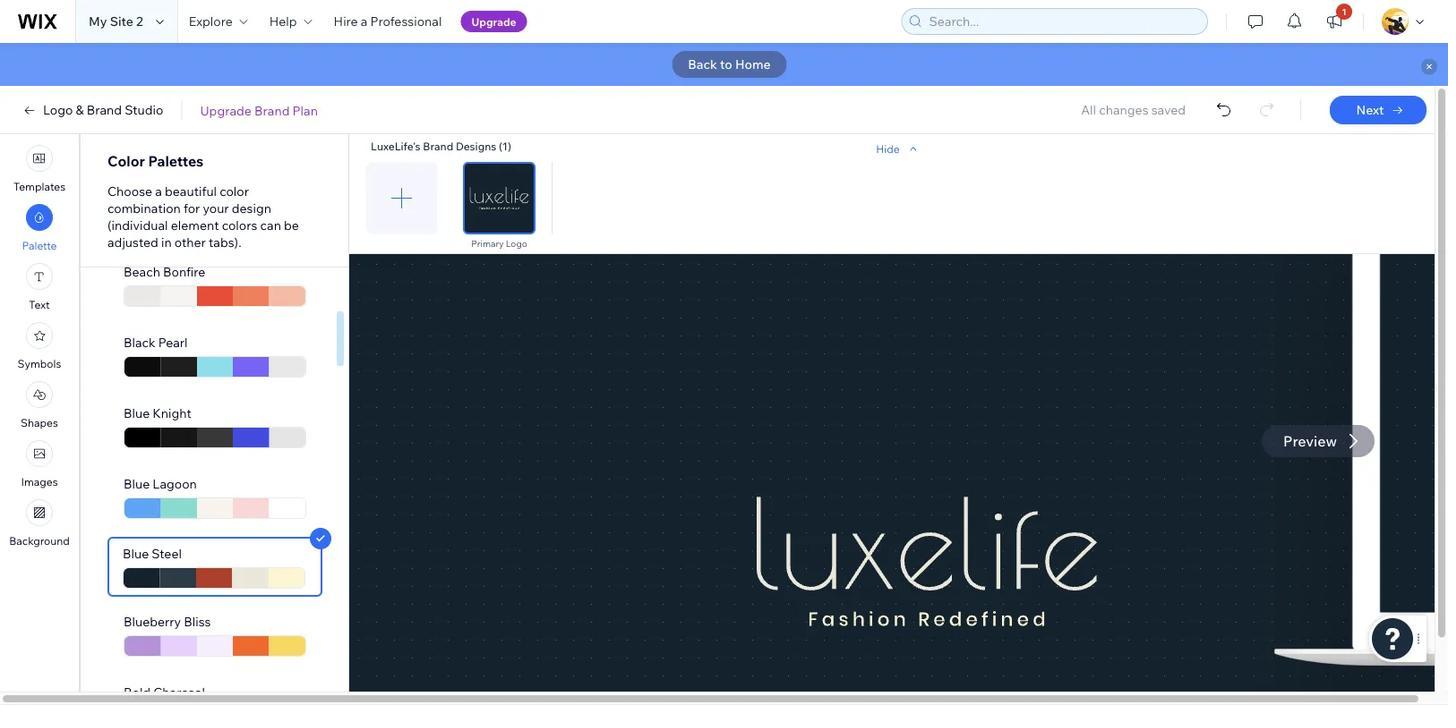Task type: vqa. For each thing, say whether or not it's contained in the screenshot.
We
no



Task type: describe. For each thing, give the bounding box(es) containing it.
blue knight
[[124, 406, 191, 421]]

hire a professional
[[334, 13, 442, 29]]

black pearl
[[124, 335, 188, 351]]

1
[[1342, 6, 1347, 17]]

blueberry
[[124, 614, 181, 630]]

a for beautiful
[[155, 184, 162, 199]]

upgrade for upgrade brand plan
[[200, 102, 252, 118]]

background button
[[9, 500, 70, 548]]

be
[[284, 218, 299, 233]]

beautiful
[[165, 184, 217, 199]]

blueberry bliss
[[124, 614, 211, 630]]

0 horizontal spatial brand
[[87, 102, 122, 118]]

changes
[[1099, 102, 1149, 118]]

back to home button
[[672, 51, 787, 78]]

in
[[161, 235, 172, 250]]

&
[[76, 102, 84, 118]]

studio
[[125, 102, 163, 118]]

text
[[29, 298, 50, 312]]

preview
[[1284, 433, 1337, 451]]

preview button
[[1262, 425, 1375, 458]]

upgrade for upgrade
[[472, 15, 517, 28]]

design
[[232, 201, 271, 216]]

designs
[[456, 140, 497, 153]]

hide
[[876, 142, 900, 155]]

my
[[89, 13, 107, 29]]

upgrade brand plan
[[200, 102, 318, 118]]

color
[[107, 152, 145, 170]]

symbols
[[18, 357, 61, 371]]

plan
[[293, 102, 318, 118]]

lagoon
[[153, 477, 197, 492]]

explore
[[189, 13, 233, 29]]

help
[[269, 13, 297, 29]]

a for professional
[[361, 13, 368, 29]]

blue lagoon
[[124, 477, 197, 492]]

next button
[[1330, 96, 1427, 125]]

luxelife's
[[371, 140, 421, 153]]

blue steel
[[123, 546, 182, 562]]

Search... field
[[924, 9, 1202, 34]]

upgrade brand plan button
[[200, 102, 318, 118]]

color palettes
[[107, 152, 204, 170]]

all
[[1081, 102, 1096, 118]]

symbols button
[[18, 322, 61, 371]]

1 button
[[1315, 0, 1354, 43]]

1 horizontal spatial logo
[[506, 238, 527, 249]]

logo & brand studio button
[[21, 102, 163, 118]]

templates button
[[13, 145, 65, 193]]

choose a beautiful color combination for your design (individual element colors can be adjusted in other tabs).
[[107, 184, 299, 250]]

bold
[[124, 685, 151, 701]]

colors
[[222, 218, 257, 233]]

primary logo
[[471, 238, 527, 249]]

tabs).
[[209, 235, 241, 250]]

home
[[735, 56, 771, 72]]

palette
[[22, 239, 57, 253]]

templates
[[13, 180, 65, 193]]

beach bonfire
[[124, 264, 205, 280]]

your
[[203, 201, 229, 216]]



Task type: locate. For each thing, give the bounding box(es) containing it.
blue left steel
[[123, 546, 149, 562]]

site
[[110, 13, 133, 29]]

0 horizontal spatial a
[[155, 184, 162, 199]]

blue left lagoon
[[124, 477, 150, 492]]

logo inside button
[[43, 102, 73, 118]]

logo left &
[[43, 102, 73, 118]]

text button
[[26, 263, 53, 312]]

1 vertical spatial a
[[155, 184, 162, 199]]

blue for blue lagoon
[[124, 477, 150, 492]]

brand left plan
[[254, 102, 290, 118]]

images button
[[21, 441, 58, 489]]

help button
[[259, 0, 323, 43]]

brand for luxelife's brand designs (1)
[[423, 140, 453, 153]]

charcoal
[[153, 685, 205, 701]]

for
[[184, 201, 200, 216]]

0 vertical spatial logo
[[43, 102, 73, 118]]

luxelife's brand designs (1)
[[371, 140, 511, 153]]

a inside choose a beautiful color combination for your design (individual element colors can be adjusted in other tabs).
[[155, 184, 162, 199]]

2 vertical spatial blue
[[123, 546, 149, 562]]

0 horizontal spatial upgrade
[[200, 102, 252, 118]]

menu containing templates
[[0, 140, 79, 554]]

palette button
[[22, 204, 57, 253]]

upgrade button
[[461, 11, 527, 32]]

to
[[720, 56, 733, 72]]

0 horizontal spatial logo
[[43, 102, 73, 118]]

back
[[688, 56, 717, 72]]

0 vertical spatial blue
[[124, 406, 150, 421]]

other
[[175, 235, 206, 250]]

beach
[[124, 264, 160, 280]]

knight
[[153, 406, 191, 421]]

all changes saved
[[1081, 102, 1186, 118]]

1 horizontal spatial upgrade
[[472, 15, 517, 28]]

color
[[220, 184, 249, 199]]

palettes
[[148, 152, 204, 170]]

background
[[9, 535, 70, 548]]

logo
[[43, 102, 73, 118], [506, 238, 527, 249]]

blue left knight
[[124, 406, 150, 421]]

brand
[[87, 102, 122, 118], [254, 102, 290, 118], [423, 140, 453, 153]]

upgrade inside button
[[200, 102, 252, 118]]

bold charcoal
[[124, 685, 205, 701]]

saved
[[1152, 102, 1186, 118]]

2
[[136, 13, 143, 29]]

blue for blue knight
[[124, 406, 150, 421]]

hire
[[334, 13, 358, 29]]

0 vertical spatial a
[[361, 13, 368, 29]]

bliss
[[184, 614, 211, 630]]

shapes button
[[21, 382, 58, 430]]

1 vertical spatial upgrade
[[200, 102, 252, 118]]

professional
[[370, 13, 442, 29]]

1 horizontal spatial brand
[[254, 102, 290, 118]]

can
[[260, 218, 281, 233]]

steel
[[152, 546, 182, 562]]

adjusted
[[107, 235, 158, 250]]

1 horizontal spatial a
[[361, 13, 368, 29]]

a
[[361, 13, 368, 29], [155, 184, 162, 199]]

2 horizontal spatial brand
[[423, 140, 453, 153]]

black
[[124, 335, 156, 351]]

primary
[[471, 238, 504, 249]]

1 vertical spatial logo
[[506, 238, 527, 249]]

menu
[[0, 140, 79, 554]]

(1)
[[499, 140, 511, 153]]

my site 2
[[89, 13, 143, 29]]

next
[[1357, 102, 1384, 118]]

images
[[21, 476, 58, 489]]

blue for blue steel
[[123, 546, 149, 562]]

a right the hire
[[361, 13, 368, 29]]

element
[[171, 218, 219, 233]]

upgrade up palettes
[[200, 102, 252, 118]]

upgrade
[[472, 15, 517, 28], [200, 102, 252, 118]]

brand right &
[[87, 102, 122, 118]]

choose
[[107, 184, 152, 199]]

hire a professional link
[[323, 0, 453, 43]]

brand for upgrade brand plan
[[254, 102, 290, 118]]

upgrade right professional
[[472, 15, 517, 28]]

hide button
[[876, 141, 922, 157]]

1 vertical spatial blue
[[124, 477, 150, 492]]

a up combination on the top of page
[[155, 184, 162, 199]]

upgrade inside button
[[472, 15, 517, 28]]

blue
[[124, 406, 150, 421], [124, 477, 150, 492], [123, 546, 149, 562]]

pearl
[[158, 335, 188, 351]]

(individual
[[107, 218, 168, 233]]

combination
[[107, 201, 181, 216]]

bonfire
[[163, 264, 205, 280]]

back to home alert
[[0, 43, 1448, 86]]

back to home
[[688, 56, 771, 72]]

a inside 'link'
[[361, 13, 368, 29]]

shapes
[[21, 417, 58, 430]]

0 vertical spatial upgrade
[[472, 15, 517, 28]]

logo & brand studio
[[43, 102, 163, 118]]

logo right primary
[[506, 238, 527, 249]]

brand left designs
[[423, 140, 453, 153]]



